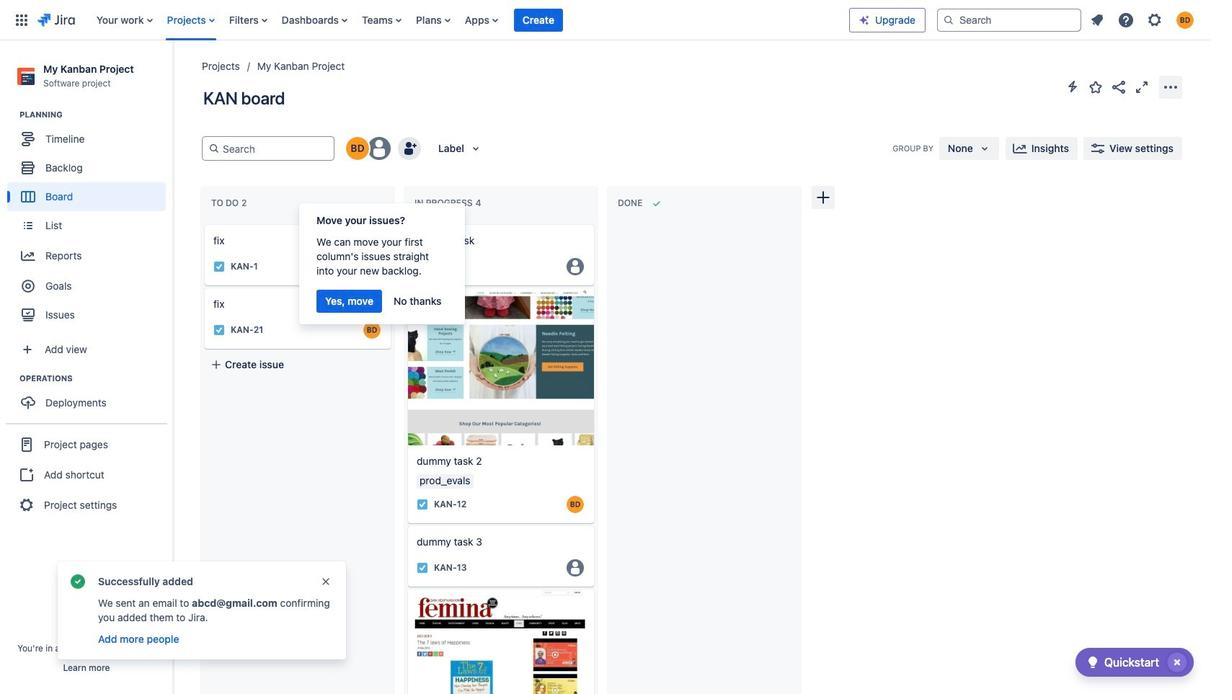 Task type: locate. For each thing, give the bounding box(es) containing it.
Search text field
[[220, 137, 328, 160]]

more actions image
[[1162, 78, 1179, 96]]

Search field
[[937, 8, 1081, 31]]

None search field
[[937, 8, 1081, 31]]

0 vertical spatial heading
[[19, 109, 172, 121]]

1 task image from the top
[[417, 261, 428, 272]]

2 heading from the top
[[19, 373, 172, 384]]

1 heading from the top
[[19, 109, 172, 121]]

settings image
[[1146, 11, 1163, 28]]

1 vertical spatial task image
[[417, 562, 428, 574]]

in progress element
[[414, 198, 484, 208]]

automations menu button icon image
[[1064, 78, 1081, 95]]

jira image
[[37, 11, 75, 28], [37, 11, 75, 28]]

group
[[7, 109, 172, 334], [316, 290, 450, 313], [7, 373, 172, 422], [6, 423, 167, 526]]

dismiss quickstart image
[[1166, 651, 1189, 674]]

add people image
[[401, 140, 418, 157]]

1 vertical spatial heading
[[19, 373, 172, 384]]

0 horizontal spatial list
[[89, 0, 849, 40]]

help image
[[1117, 11, 1135, 28]]

2 task image from the top
[[417, 562, 428, 574]]

0 vertical spatial task image
[[417, 261, 428, 272]]

heading
[[19, 109, 172, 121], [19, 373, 172, 384]]

sidebar element
[[0, 40, 173, 694]]

list
[[89, 0, 849, 40], [1084, 7, 1202, 33]]

heading for planning image
[[19, 109, 172, 121]]

task image
[[417, 261, 428, 272], [417, 562, 428, 574]]

task image
[[213, 261, 225, 272], [213, 324, 225, 336], [417, 499, 428, 510]]

list item
[[514, 0, 563, 40]]

to do element
[[211, 198, 250, 208]]

banner
[[0, 0, 1211, 40]]

create column image
[[815, 189, 832, 206]]

goal image
[[22, 280, 35, 293]]



Task type: describe. For each thing, give the bounding box(es) containing it.
star kan board image
[[1087, 78, 1104, 96]]

sidebar navigation image
[[157, 58, 189, 87]]

enter full screen image
[[1133, 78, 1150, 96]]

search image
[[943, 14, 954, 26]]

your profile and settings image
[[1176, 11, 1194, 28]]

appswitcher icon image
[[13, 11, 30, 28]]

1 horizontal spatial list
[[1084, 7, 1202, 33]]

planning image
[[2, 106, 19, 123]]

dismiss image
[[320, 576, 332, 588]]

create issue image
[[195, 215, 212, 232]]

0 vertical spatial task image
[[213, 261, 225, 272]]

view settings image
[[1089, 140, 1107, 157]]

1 vertical spatial task image
[[213, 324, 225, 336]]

heading for operations 'icon'
[[19, 373, 172, 384]]

primary element
[[9, 0, 849, 40]]

success image
[[69, 573, 87, 590]]

notifications image
[[1088, 11, 1106, 28]]

2 vertical spatial task image
[[417, 499, 428, 510]]

operations image
[[2, 370, 19, 387]]



Task type: vqa. For each thing, say whether or not it's contained in the screenshot.
MORE ACTIONS ICON
yes



